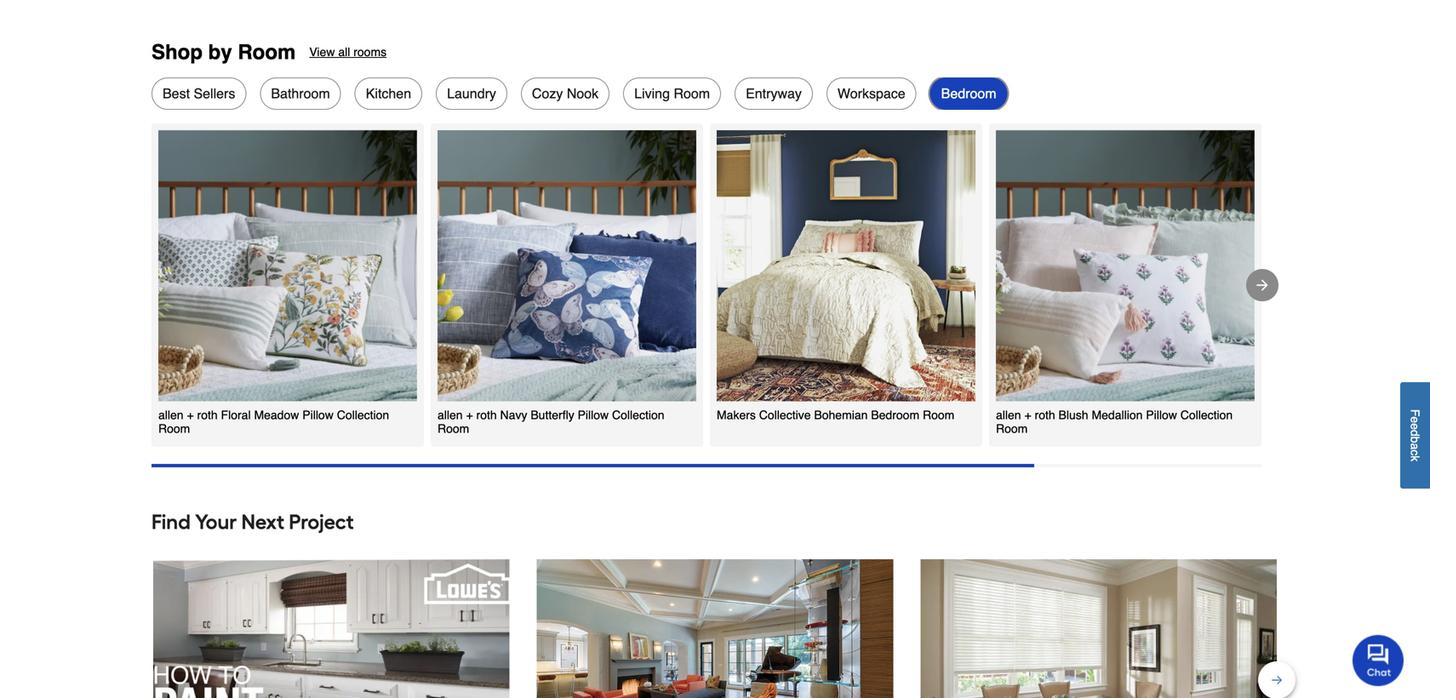 Task type: locate. For each thing, give the bounding box(es) containing it.
1 horizontal spatial roth
[[476, 408, 497, 422]]

allen left navy
[[438, 408, 463, 422]]

pillow
[[302, 408, 334, 422], [578, 408, 609, 422], [1146, 408, 1177, 422]]

allen left blush
[[996, 408, 1021, 422]]

3 collection from the left
[[1181, 408, 1233, 422]]

your
[[195, 509, 237, 534]]

room inside allen + roth navy butterfly pillow collection room
[[438, 422, 469, 435]]

+ inside allen + roth blush medallion pillow collection room
[[1025, 408, 1031, 422]]

0 horizontal spatial roth
[[197, 408, 218, 422]]

entryway
[[746, 86, 802, 101]]

view all rooms
[[309, 45, 387, 59]]

e
[[1408, 417, 1422, 423], [1408, 423, 1422, 430]]

2 horizontal spatial roth
[[1035, 408, 1055, 422]]

roth inside allen + roth navy butterfly pillow collection room
[[476, 408, 497, 422]]

collection inside allen + roth navy butterfly pillow collection room
[[612, 408, 664, 422]]

2 horizontal spatial pillow
[[1146, 408, 1177, 422]]

0 horizontal spatial collection
[[337, 408, 389, 422]]

0 vertical spatial bedroom
[[941, 86, 997, 101]]

allen + roth navy butterfly pillow collection room
[[438, 408, 664, 435]]

+ for blush medallion pillow collection
[[1025, 408, 1031, 422]]

2 allen from the left
[[438, 408, 463, 422]]

allen + roth floral meadow pillow collection room
[[158, 408, 389, 435]]

pillow for medallion
[[1146, 408, 1177, 422]]

1 horizontal spatial +
[[466, 408, 473, 422]]

a
[[1408, 443, 1422, 450]]

roth for blush
[[1035, 408, 1055, 422]]

allen inside allen + roth navy butterfly pillow collection room
[[438, 408, 463, 422]]

makers
[[717, 408, 756, 422]]

e up d
[[1408, 417, 1422, 423]]

2 + from the left
[[466, 408, 473, 422]]

3 + from the left
[[1025, 408, 1031, 422]]

pillow inside allen + roth navy butterfly pillow collection room
[[578, 408, 609, 422]]

e up b
[[1408, 423, 1422, 430]]

medallion
[[1092, 408, 1143, 422]]

+ left floral
[[187, 408, 194, 422]]

all
[[338, 45, 350, 59]]

allen inside allen + roth blush medallion pillow collection room
[[996, 408, 1021, 422]]

1 vertical spatial bedroom
[[871, 408, 919, 422]]

view
[[309, 45, 335, 59]]

roth left floral
[[197, 408, 218, 422]]

bathroom
[[271, 86, 330, 101]]

2 horizontal spatial +
[[1025, 408, 1031, 422]]

1 collection from the left
[[337, 408, 389, 422]]

roth inside allen + roth blush medallion pillow collection room
[[1035, 408, 1055, 422]]

allen for allen + roth floral meadow pillow collection room
[[158, 408, 184, 422]]

1 horizontal spatial pillow
[[578, 408, 609, 422]]

pillow right "medallion"
[[1146, 408, 1177, 422]]

f e e d b a c k button
[[1400, 382, 1430, 489]]

0 horizontal spatial allen
[[158, 408, 184, 422]]

allen
[[158, 408, 184, 422], [438, 408, 463, 422], [996, 408, 1021, 422]]

f
[[1408, 409, 1422, 417]]

2 horizontal spatial collection
[[1181, 408, 1233, 422]]

best
[[163, 86, 190, 101]]

1 e from the top
[[1408, 417, 1422, 423]]

collection inside allen + roth floral meadow pillow collection room
[[337, 408, 389, 422]]

pillow right butterfly
[[578, 408, 609, 422]]

next
[[241, 509, 284, 534]]

+ left blush
[[1025, 408, 1031, 422]]

1 roth from the left
[[197, 408, 218, 422]]

allen left floral
[[158, 408, 184, 422]]

room inside allen + roth blush medallion pillow collection room
[[996, 422, 1028, 435]]

bedroom
[[941, 86, 997, 101], [871, 408, 919, 422]]

collection for navy butterfly pillow collection
[[612, 408, 664, 422]]

navy
[[500, 408, 527, 422]]

chat invite button image
[[1353, 634, 1405, 686]]

pillow inside allen + roth blush medallion pillow collection room
[[1146, 408, 1177, 422]]

roth left navy
[[476, 408, 497, 422]]

3 roth from the left
[[1035, 408, 1055, 422]]

collection
[[337, 408, 389, 422], [612, 408, 664, 422], [1181, 408, 1233, 422]]

allen + roth blush medallion pillow collection room
[[996, 408, 1233, 435]]

roth
[[197, 408, 218, 422], [476, 408, 497, 422], [1035, 408, 1055, 422]]

meadow
[[254, 408, 299, 422]]

nook
[[567, 86, 599, 101]]

pillow right meadow
[[302, 408, 334, 422]]

0 horizontal spatial pillow
[[302, 408, 334, 422]]

b
[[1408, 436, 1422, 443]]

2 horizontal spatial allen
[[996, 408, 1021, 422]]

2 collection from the left
[[612, 408, 664, 422]]

1 horizontal spatial collection
[[612, 408, 664, 422]]

1 pillow from the left
[[302, 408, 334, 422]]

kitchen
[[366, 86, 411, 101]]

1 horizontal spatial bedroom
[[941, 86, 997, 101]]

2 pillow from the left
[[578, 408, 609, 422]]

+ inside allen + roth floral meadow pillow collection room
[[187, 408, 194, 422]]

+ inside allen + roth navy butterfly pillow collection room
[[466, 408, 473, 422]]

roth inside allen + roth floral meadow pillow collection room
[[197, 408, 218, 422]]

+ left navy
[[466, 408, 473, 422]]

1 horizontal spatial allen
[[438, 408, 463, 422]]

0 horizontal spatial +
[[187, 408, 194, 422]]

roth for navy
[[476, 408, 497, 422]]

room inside allen + roth floral meadow pillow collection room
[[158, 422, 190, 435]]

1 + from the left
[[187, 408, 194, 422]]

2 roth from the left
[[476, 408, 497, 422]]

roth left blush
[[1035, 408, 1055, 422]]

pillow inside allen + roth floral meadow pillow collection room
[[302, 408, 334, 422]]

1 allen from the left
[[158, 408, 184, 422]]

allen inside allen + roth floral meadow pillow collection room
[[158, 408, 184, 422]]

bohemian
[[814, 408, 868, 422]]

collective
[[759, 408, 811, 422]]

+
[[187, 408, 194, 422], [466, 408, 473, 422], [1025, 408, 1031, 422]]

pillow for butterfly
[[578, 408, 609, 422]]

3 pillow from the left
[[1146, 408, 1177, 422]]

workspace
[[838, 86, 905, 101]]

scrollbar
[[152, 464, 1034, 467]]

collection inside allen + roth blush medallion pillow collection room
[[1181, 408, 1233, 422]]

pillow for meadow
[[302, 408, 334, 422]]

3 allen from the left
[[996, 408, 1021, 422]]

collection for floral meadow pillow collection
[[337, 408, 389, 422]]

living
[[634, 86, 670, 101]]

room
[[238, 40, 296, 64], [674, 86, 710, 101], [923, 408, 955, 422], [158, 422, 190, 435], [438, 422, 469, 435], [996, 422, 1028, 435]]

roth for floral
[[197, 408, 218, 422]]



Task type: describe. For each thing, give the bounding box(es) containing it.
collection for blush medallion pillow collection
[[1181, 408, 1233, 422]]

blush
[[1059, 408, 1088, 422]]

find
[[152, 509, 191, 534]]

project
[[289, 509, 354, 534]]

laundry
[[447, 86, 496, 101]]

arrow right image
[[1254, 277, 1271, 294]]

best sellers
[[163, 86, 235, 101]]

shop by room
[[152, 40, 296, 64]]

butterfly
[[531, 408, 574, 422]]

2 e from the top
[[1408, 423, 1422, 430]]

cozy
[[532, 86, 563, 101]]

shop
[[152, 40, 203, 64]]

0 horizontal spatial bedroom
[[871, 408, 919, 422]]

makers collective bohemian bedroom room
[[717, 408, 955, 422]]

view all rooms link
[[309, 40, 387, 64]]

allen for allen + roth navy butterfly pillow collection room
[[438, 408, 463, 422]]

c
[[1408, 450, 1422, 456]]

d
[[1408, 430, 1422, 436]]

living room
[[634, 86, 710, 101]]

k
[[1408, 456, 1422, 462]]

+ for floral meadow pillow collection
[[187, 408, 194, 422]]

sellers
[[194, 86, 235, 101]]

allen for allen + roth blush medallion pillow collection room
[[996, 408, 1021, 422]]

f e e d b a c k
[[1408, 409, 1422, 462]]

find your next project
[[152, 509, 354, 534]]

+ for navy butterfly pillow collection
[[466, 408, 473, 422]]

by
[[208, 40, 232, 64]]

floral
[[221, 408, 251, 422]]

find your next project heading
[[152, 505, 1279, 539]]

cozy nook
[[532, 86, 599, 101]]

rooms
[[353, 45, 387, 59]]



Task type: vqa. For each thing, say whether or not it's contained in the screenshot.
Butterfly
yes



